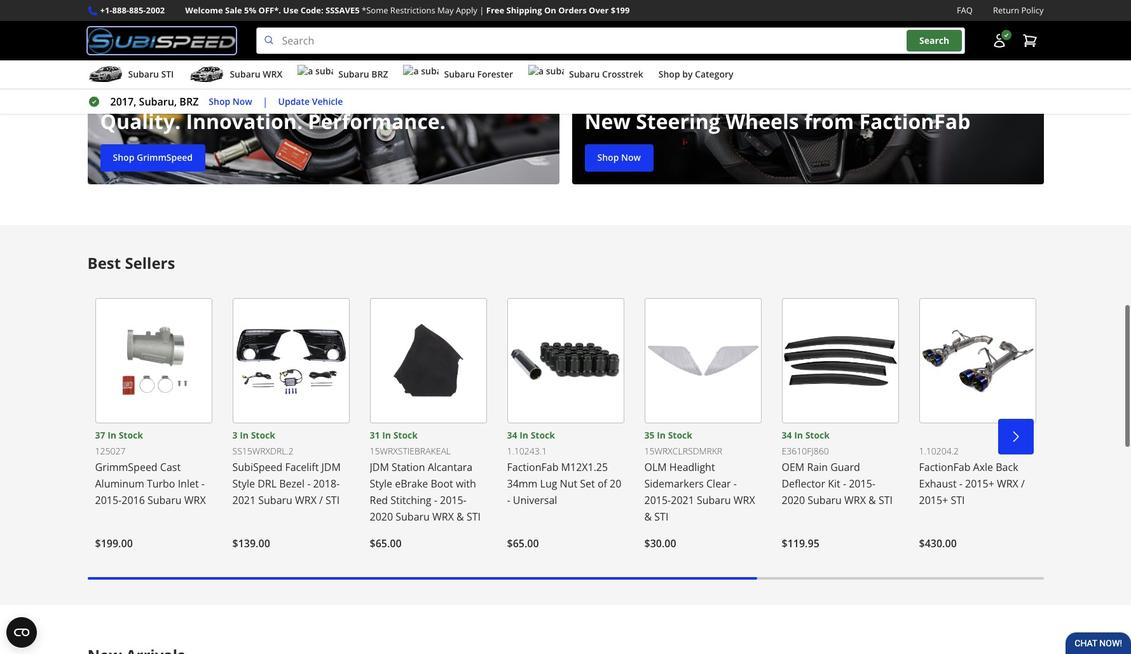 Task type: locate. For each thing, give the bounding box(es) containing it.
crosstrek
[[602, 68, 643, 80]]

1 $65.00 from the left
[[370, 537, 402, 551]]

2 jdm from the left
[[370, 460, 389, 474]]

20
[[610, 477, 621, 491]]

$199.00
[[95, 537, 133, 551]]

style for jdm
[[370, 477, 392, 491]]

0 horizontal spatial shop now
[[209, 95, 252, 107]]

1 horizontal spatial 34
[[782, 429, 792, 441]]

& inside 35 in stock 15wrxclrsdmrkr olm headlight sidemarkers clear - 2015-2021 subaru wrx & sti
[[644, 510, 652, 524]]

in right 37
[[108, 429, 116, 441]]

in right 31
[[382, 429, 391, 441]]

restrictions
[[390, 4, 435, 16]]

style inside 31 in stock 15wrxstiebrakeal jdm station alcantara style ebrake boot with red stitching - 2015- 2020 subaru wrx & sti
[[370, 477, 392, 491]]

in for subispeed
[[240, 429, 249, 441]]

2015- down sidemarkers on the right of the page
[[644, 494, 671, 508]]

34 inside 34 in stock e3610fj860 oem rain guard deflector kit - 2015- 2020 subaru wrx & sti
[[782, 429, 792, 441]]

stock inside 37 in stock 125027 grimmspeed cast aluminum turbo inlet - 2015-2016 subaru wrx
[[119, 429, 143, 441]]

5 stock from the left
[[668, 429, 692, 441]]

subispeed facelift jdm style drl bezel - 2018-2021 subaru wrx / sti image
[[232, 298, 349, 424]]

subaru down kit
[[808, 494, 842, 508]]

stock up the 1.10243.1
[[531, 429, 555, 441]]

jdm
[[321, 460, 341, 474], [370, 460, 389, 474]]

shop
[[659, 68, 680, 80], [209, 95, 230, 107], [113, 152, 134, 164], [597, 152, 619, 164]]

wrx inside '3 in stock ss15wrxdrl.2 subispeed facelift jdm style drl bezel - 2018- 2021 subaru wrx / sti'
[[295, 494, 317, 508]]

0 horizontal spatial 34
[[507, 429, 517, 441]]

sti inside 35 in stock 15wrxclrsdmrkr olm headlight sidemarkers clear - 2015-2021 subaru wrx & sti
[[655, 510, 669, 524]]

0 horizontal spatial /
[[319, 494, 323, 508]]

station
[[392, 460, 425, 474]]

- down boot
[[434, 494, 437, 508]]

2021 down subispeed
[[232, 494, 256, 508]]

cast
[[160, 460, 181, 474]]

1 vertical spatial /
[[319, 494, 323, 508]]

1 horizontal spatial $65.00
[[507, 537, 539, 551]]

stock
[[119, 429, 143, 441], [251, 429, 275, 441], [393, 429, 418, 441], [531, 429, 555, 441], [668, 429, 692, 441], [805, 429, 830, 441]]

1 vertical spatial grimmspeed
[[95, 460, 157, 474]]

now
[[233, 95, 252, 107], [621, 152, 641, 164]]

2 $65.00 from the left
[[507, 537, 539, 551]]

in inside 37 in stock 125027 grimmspeed cast aluminum turbo inlet - 2015-2016 subaru wrx
[[108, 429, 116, 441]]

a subaru crosstrek thumbnail image image
[[528, 65, 564, 84]]

4 in from the left
[[520, 429, 528, 441]]

$65.00 for factionfab m12x1.25 34mm lug nut set of 20 - universal
[[507, 537, 539, 551]]

a subaru wrx thumbnail image image
[[189, 65, 225, 84]]

& inside 31 in stock 15wrxstiebrakeal jdm station alcantara style ebrake boot with red stitching - 2015- 2020 subaru wrx & sti
[[457, 510, 464, 524]]

oem
[[782, 460, 805, 474]]

- right "bezel"
[[307, 477, 311, 491]]

2021 down sidemarkers on the right of the page
[[671, 494, 694, 508]]

1 horizontal spatial /
[[1021, 477, 1025, 491]]

subaru sti
[[128, 68, 174, 80]]

34 in stock e3610fj860 oem rain guard deflector kit - 2015- 2020 subaru wrx & sti
[[782, 429, 893, 508]]

now down new
[[621, 152, 641, 164]]

$199
[[611, 4, 630, 16]]

shop grimmspeed
[[113, 152, 193, 164]]

universal
[[513, 494, 557, 508]]

jdm left the 'station'
[[370, 460, 389, 474]]

1 jdm from the left
[[321, 460, 341, 474]]

1 horizontal spatial jdm
[[370, 460, 389, 474]]

factionfab inside the 34 in stock 1.10243.1 factionfab m12x1.25 34mm lug nut set of 20 - universal
[[507, 460, 559, 474]]

shop now link down new
[[585, 145, 654, 172]]

subaru down clear
[[697, 494, 731, 508]]

with
[[456, 477, 476, 491]]

now up innovation.
[[233, 95, 252, 107]]

subaru
[[128, 68, 159, 80], [230, 68, 261, 80], [338, 68, 369, 80], [444, 68, 475, 80], [569, 68, 600, 80], [148, 494, 182, 508], [258, 494, 292, 508], [697, 494, 731, 508], [808, 494, 842, 508], [396, 510, 430, 524]]

subaru down stitching
[[396, 510, 430, 524]]

34 up the 1.10243.1
[[507, 429, 517, 441]]

0 horizontal spatial jdm
[[321, 460, 341, 474]]

| left free
[[480, 4, 484, 16]]

2015- inside 35 in stock 15wrxclrsdmrkr olm headlight sidemarkers clear - 2015-2021 subaru wrx & sti
[[644, 494, 671, 508]]

subaru down drl
[[258, 494, 292, 508]]

1 horizontal spatial |
[[480, 4, 484, 16]]

0 horizontal spatial &
[[457, 510, 464, 524]]

1 in from the left
[[108, 429, 116, 441]]

forester
[[477, 68, 513, 80]]

best sellers
[[87, 253, 175, 274]]

0 vertical spatial 2020
[[782, 494, 805, 508]]

oem rain guard deflector kit - 2015-2020 subaru wrx & sti image
[[782, 298, 899, 424]]

set
[[580, 477, 595, 491]]

4 stock from the left
[[531, 429, 555, 441]]

shop now down new
[[597, 152, 641, 164]]

exhaust
[[919, 477, 957, 491]]

2020 down red
[[370, 510, 393, 524]]

2017,
[[110, 95, 136, 109]]

1 vertical spatial shop now link
[[585, 145, 654, 172]]

subaru inside '3 in stock ss15wrxdrl.2 subispeed facelift jdm style drl bezel - 2018- 2021 subaru wrx / sti'
[[258, 494, 292, 508]]

in inside 31 in stock 15wrxstiebrakeal jdm station alcantara style ebrake boot with red stitching - 2015- 2020 subaru wrx & sti
[[382, 429, 391, 441]]

2 stock from the left
[[251, 429, 275, 441]]

2 horizontal spatial &
[[869, 494, 876, 508]]

3 in from the left
[[382, 429, 391, 441]]

factionfab for 1.10243.1
[[507, 460, 559, 474]]

faq
[[957, 4, 973, 16]]

style for subispeed
[[232, 477, 255, 491]]

34 inside the 34 in stock 1.10243.1 factionfab m12x1.25 34mm lug nut set of 20 - universal
[[507, 429, 517, 441]]

1 horizontal spatial shop now link
[[585, 145, 654, 172]]

subaru left "crosstrek"
[[569, 68, 600, 80]]

0 vertical spatial grimmspeed
[[137, 152, 193, 164]]

stock up 15wrxclrsdmrkr
[[668, 429, 692, 441]]

1 vertical spatial 2020
[[370, 510, 393, 524]]

0 vertical spatial now
[[233, 95, 252, 107]]

sti
[[161, 68, 174, 80], [326, 494, 340, 508], [879, 494, 893, 508], [951, 494, 965, 508], [467, 510, 481, 524], [655, 510, 669, 524]]

stock up "15wrxstiebrakeal"
[[393, 429, 418, 441]]

5 in from the left
[[657, 429, 666, 441]]

0 vertical spatial shop now
[[209, 95, 252, 107]]

1 horizontal spatial 2021
[[671, 494, 694, 508]]

+1-888-885-2002
[[100, 4, 165, 16]]

open widget image
[[6, 617, 37, 648]]

888-
[[112, 4, 129, 16]]

6 stock from the left
[[805, 429, 830, 441]]

2 in from the left
[[240, 429, 249, 441]]

2015- down guard
[[849, 477, 876, 491]]

2021
[[232, 494, 256, 508], [671, 494, 694, 508]]

- right clear
[[734, 477, 737, 491]]

code:
[[301, 4, 323, 16]]

back
[[996, 460, 1018, 474]]

- right kit
[[843, 477, 846, 491]]

stock inside 34 in stock e3610fj860 oem rain guard deflector kit - 2015- 2020 subaru wrx & sti
[[805, 429, 830, 441]]

0 vertical spatial 2015+
[[965, 477, 994, 491]]

in inside 35 in stock 15wrxclrsdmrkr olm headlight sidemarkers clear - 2015-2021 subaru wrx & sti
[[657, 429, 666, 441]]

shop now up innovation.
[[209, 95, 252, 107]]

wheels
[[726, 108, 799, 135]]

brz left a subaru forester thumbnail image
[[371, 68, 388, 80]]

1 horizontal spatial 2020
[[782, 494, 805, 508]]

2 34 from the left
[[782, 429, 792, 441]]

stock inside '3 in stock ss15wrxdrl.2 subispeed facelift jdm style drl bezel - 2018- 2021 subaru wrx / sti'
[[251, 429, 275, 441]]

stock for oem
[[805, 429, 830, 441]]

search button
[[907, 30, 962, 51]]

1 horizontal spatial shop now
[[597, 152, 641, 164]]

- right inlet
[[201, 477, 205, 491]]

style up red
[[370, 477, 392, 491]]

wrx inside dropdown button
[[263, 68, 282, 80]]

- inside 34 in stock e3610fj860 oem rain guard deflector kit - 2015- 2020 subaru wrx & sti
[[843, 477, 846, 491]]

headlight
[[669, 460, 715, 474]]

0 horizontal spatial 2021
[[232, 494, 256, 508]]

1 vertical spatial |
[[262, 95, 268, 109]]

clear
[[706, 477, 731, 491]]

2018-
[[313, 477, 340, 491]]

subaru down "turbo"
[[148, 494, 182, 508]]

return policy
[[993, 4, 1044, 16]]

in inside '3 in stock ss15wrxdrl.2 subispeed facelift jdm style drl bezel - 2018- 2021 subaru wrx / sti'
[[240, 429, 249, 441]]

& inside 34 in stock e3610fj860 oem rain guard deflector kit - 2015- 2020 subaru wrx & sti
[[869, 494, 876, 508]]

$65.00
[[370, 537, 402, 551], [507, 537, 539, 551]]

jdm station alcantara style ebrake boot with red stitching - 2015-2020 subaru wrx & sti image
[[370, 298, 487, 424]]

in right 35
[[657, 429, 666, 441]]

grimmspeed up aluminum
[[95, 460, 157, 474]]

2015- inside 37 in stock 125027 grimmspeed cast aluminum turbo inlet - 2015-2016 subaru wrx
[[95, 494, 122, 508]]

- inside 35 in stock 15wrxclrsdmrkr olm headlight sidemarkers clear - 2015-2021 subaru wrx & sti
[[734, 477, 737, 491]]

grimmspeed inside 37 in stock 125027 grimmspeed cast aluminum turbo inlet - 2015-2016 subaru wrx
[[95, 460, 157, 474]]

jdm up 2018-
[[321, 460, 341, 474]]

shop by category
[[659, 68, 733, 80]]

grimmspeed
[[137, 152, 193, 164], [95, 460, 157, 474]]

in for olm
[[657, 429, 666, 441]]

in up e3610fj860
[[794, 429, 803, 441]]

1 vertical spatial 2015+
[[919, 494, 948, 508]]

1 style from the left
[[232, 477, 255, 491]]

1 stock from the left
[[119, 429, 143, 441]]

style inside '3 in stock ss15wrxdrl.2 subispeed facelift jdm style drl bezel - 2018- 2021 subaru wrx / sti'
[[232, 477, 255, 491]]

0 vertical spatial |
[[480, 4, 484, 16]]

0 vertical spatial /
[[1021, 477, 1025, 491]]

free
[[486, 4, 504, 16]]

shop by category button
[[659, 63, 733, 88]]

0 vertical spatial brz
[[371, 68, 388, 80]]

1.10204.2
[[919, 445, 959, 457]]

2 2021 from the left
[[671, 494, 694, 508]]

stock for grimmspeed
[[119, 429, 143, 441]]

in for grimmspeed
[[108, 429, 116, 441]]

- down 34mm
[[507, 494, 510, 508]]

15wrxclrsdmrkr
[[644, 445, 723, 457]]

grimmspeed down quality.
[[137, 152, 193, 164]]

stock for subispeed
[[251, 429, 275, 441]]

0 horizontal spatial shop now link
[[209, 95, 252, 109]]

stock up 125027
[[119, 429, 143, 441]]

sti inside 34 in stock e3610fj860 oem rain guard deflector kit - 2015- 2020 subaru wrx & sti
[[879, 494, 893, 508]]

1 vertical spatial now
[[621, 152, 641, 164]]

factionfab axle back exhaust - 2015+ wrx / 2015+ sti
[[919, 460, 1025, 508]]

0 horizontal spatial |
[[262, 95, 268, 109]]

wrx inside 31 in stock 15wrxstiebrakeal jdm station alcantara style ebrake boot with red stitching - 2015- 2020 subaru wrx & sti
[[432, 510, 454, 524]]

in right 3
[[240, 429, 249, 441]]

orders
[[558, 4, 587, 16]]

factionfab inside factionfab axle back exhaust - 2015+ wrx / 2015+ sti
[[919, 460, 971, 474]]

stock up ss15wrxdrl.2
[[251, 429, 275, 441]]

$65.00 down the "universal"
[[507, 537, 539, 551]]

- right exhaust
[[959, 477, 963, 491]]

1.10243.1
[[507, 445, 547, 457]]

1 34 from the left
[[507, 429, 517, 441]]

in inside 34 in stock e3610fj860 oem rain guard deflector kit - 2015- 2020 subaru wrx & sti
[[794, 429, 803, 441]]

update vehicle button
[[278, 95, 343, 109]]

stock inside 31 in stock 15wrxstiebrakeal jdm station alcantara style ebrake boot with red stitching - 2015- 2020 subaru wrx & sti
[[393, 429, 418, 441]]

subaru right a subaru wrx thumbnail image at the left of the page
[[230, 68, 261, 80]]

stock inside the 34 in stock 1.10243.1 factionfab m12x1.25 34mm lug nut set of 20 - universal
[[531, 429, 555, 441]]

34 for factionfab m12x1.25 34mm lug nut set of 20 - universal
[[507, 429, 517, 441]]

shop left by
[[659, 68, 680, 80]]

0 horizontal spatial $65.00
[[370, 537, 402, 551]]

2015- inside 31 in stock 15wrxstiebrakeal jdm station alcantara style ebrake boot with red stitching - 2015- 2020 subaru wrx & sti
[[440, 494, 467, 508]]

in inside the 34 in stock 1.10243.1 factionfab m12x1.25 34mm lug nut set of 20 - universal
[[520, 429, 528, 441]]

2015+ down exhaust
[[919, 494, 948, 508]]

axle
[[973, 460, 993, 474]]

2020 down deflector
[[782, 494, 805, 508]]

1 horizontal spatial now
[[621, 152, 641, 164]]

steering
[[636, 108, 720, 135]]

brz
[[371, 68, 388, 80], [180, 95, 199, 109]]

style down subispeed
[[232, 477, 255, 491]]

2 style from the left
[[370, 477, 392, 491]]

2015-
[[849, 477, 876, 491], [95, 494, 122, 508], [440, 494, 467, 508], [644, 494, 671, 508]]

0 vertical spatial shop now link
[[209, 95, 252, 109]]

in up the 1.10243.1
[[520, 429, 528, 441]]

| left update
[[262, 95, 268, 109]]

1 horizontal spatial &
[[644, 510, 652, 524]]

1 horizontal spatial style
[[370, 477, 392, 491]]

shop down new
[[597, 152, 619, 164]]

factionfab axle back exhaust - 2015+ wrx / 2015+ sti image
[[919, 298, 1036, 424]]

2015+
[[965, 477, 994, 491], [919, 494, 948, 508]]

grimmspeed cast aluminum turbo inlet - 2015-2016 subaru wrx image
[[95, 298, 212, 424]]

brz right subaru,
[[180, 95, 199, 109]]

return policy link
[[993, 4, 1044, 17]]

125027
[[95, 445, 126, 457]]

6 in from the left
[[794, 429, 803, 441]]

1 horizontal spatial brz
[[371, 68, 388, 80]]

34 up e3610fj860
[[782, 429, 792, 441]]

in
[[108, 429, 116, 441], [240, 429, 249, 441], [382, 429, 391, 441], [520, 429, 528, 441], [657, 429, 666, 441], [794, 429, 803, 441]]

wrx inside factionfab axle back exhaust - 2015+ wrx / 2015+ sti
[[997, 477, 1019, 491]]

faq link
[[957, 4, 973, 17]]

subaru left forester
[[444, 68, 475, 80]]

$65.00 down red
[[370, 537, 402, 551]]

alcantara
[[428, 460, 473, 474]]

stock inside 35 in stock 15wrxclrsdmrkr olm headlight sidemarkers clear - 2015-2021 subaru wrx & sti
[[668, 429, 692, 441]]

2015+ down the axle
[[965, 477, 994, 491]]

in for jdm
[[382, 429, 391, 441]]

sellers
[[125, 253, 175, 274]]

0 horizontal spatial 2020
[[370, 510, 393, 524]]

shop now link down subaru wrx dropdown button
[[209, 95, 252, 109]]

button image
[[992, 33, 1007, 48]]

2021 inside 35 in stock 15wrxclrsdmrkr olm headlight sidemarkers clear - 2015-2021 subaru wrx & sti
[[671, 494, 694, 508]]

3 stock from the left
[[393, 429, 418, 441]]

a subaru forester thumbnail image image
[[403, 65, 439, 84]]

2015- down boot
[[440, 494, 467, 508]]

1 vertical spatial brz
[[180, 95, 199, 109]]

$430.00
[[919, 537, 957, 551]]

sti inside dropdown button
[[161, 68, 174, 80]]

1 2021 from the left
[[232, 494, 256, 508]]

0 horizontal spatial style
[[232, 477, 255, 491]]

+1-
[[100, 4, 112, 16]]

stock up e3610fj860
[[805, 429, 830, 441]]

2015- down aluminum
[[95, 494, 122, 508]]

37 in stock 125027 grimmspeed cast aluminum turbo inlet - 2015-2016 subaru wrx
[[95, 429, 206, 508]]

best
[[87, 253, 121, 274]]



Task type: vqa. For each thing, say whether or not it's contained in the screenshot.
empty star icon to the right
no



Task type: describe. For each thing, give the bounding box(es) containing it.
$65.00 for jdm station alcantara style ebrake boot with red stitching - 2015- 2020 subaru wrx & sti
[[370, 537, 402, 551]]

update
[[278, 95, 310, 107]]

deflector
[[782, 477, 825, 491]]

subaru,
[[139, 95, 177, 109]]

/ inside '3 in stock ss15wrxdrl.2 subispeed facelift jdm style drl bezel - 2018- 2021 subaru wrx / sti'
[[319, 494, 323, 508]]

kit
[[828, 477, 840, 491]]

885-
[[129, 4, 146, 16]]

sti inside '3 in stock ss15wrxdrl.2 subispeed facelift jdm style drl bezel - 2018- 2021 subaru wrx / sti'
[[326, 494, 340, 508]]

0 horizontal spatial now
[[233, 95, 252, 107]]

drl
[[258, 477, 277, 491]]

15wrxstiebrakeal
[[370, 445, 451, 457]]

stock for factionfab
[[531, 429, 555, 441]]

search
[[920, 35, 950, 47]]

policy
[[1022, 4, 1044, 16]]

- inside 37 in stock 125027 grimmspeed cast aluminum turbo inlet - 2015-2016 subaru wrx
[[201, 477, 205, 491]]

2002
[[146, 4, 165, 16]]

1 horizontal spatial 2015+
[[965, 477, 994, 491]]

wrx inside 37 in stock 125027 grimmspeed cast aluminum turbo inlet - 2015-2016 subaru wrx
[[184, 494, 206, 508]]

category
[[695, 68, 733, 80]]

wrx inside 34 in stock e3610fj860 oem rain guard deflector kit - 2015- 2020 subaru wrx & sti
[[844, 494, 866, 508]]

35
[[644, 429, 655, 441]]

jdm inside '3 in stock ss15wrxdrl.2 subispeed facelift jdm style drl bezel - 2018- 2021 subaru wrx / sti'
[[321, 460, 341, 474]]

subaru wrx button
[[189, 63, 282, 88]]

34 in stock 1.10243.1 factionfab m12x1.25 34mm lug nut set of 20 - universal
[[507, 429, 621, 508]]

over
[[589, 4, 609, 16]]

ebrake
[[395, 477, 428, 491]]

quality.
[[100, 108, 181, 135]]

2020 inside 34 in stock e3610fj860 oem rain guard deflector kit - 2015- 2020 subaru wrx & sti
[[782, 494, 805, 508]]

subaru crosstrek
[[569, 68, 643, 80]]

facelift
[[285, 460, 319, 474]]

subaru inside 37 in stock 125027 grimmspeed cast aluminum turbo inlet - 2015-2016 subaru wrx
[[148, 494, 182, 508]]

sti inside 31 in stock 15wrxstiebrakeal jdm station alcantara style ebrake boot with red stitching - 2015- 2020 subaru wrx & sti
[[467, 510, 481, 524]]

a subaru sti thumbnail image image
[[87, 65, 123, 84]]

performance.
[[308, 108, 446, 135]]

3
[[232, 429, 238, 441]]

$119.95
[[782, 537, 820, 551]]

off*.
[[259, 4, 281, 16]]

quality. innovation. performance.
[[100, 108, 446, 135]]

/ inside factionfab axle back exhaust - 2015+ wrx / 2015+ sti
[[1021, 477, 1025, 491]]

- inside 31 in stock 15wrxstiebrakeal jdm station alcantara style ebrake boot with red stitching - 2015- 2020 subaru wrx & sti
[[434, 494, 437, 508]]

subaru brz button
[[298, 63, 388, 88]]

of
[[598, 477, 607, 491]]

may
[[438, 4, 454, 16]]

lug
[[540, 477, 557, 491]]

subispeed logo image
[[87, 27, 236, 54]]

- inside '3 in stock ss15wrxdrl.2 subispeed facelift jdm style drl bezel - 2018- 2021 subaru wrx / sti'
[[307, 477, 311, 491]]

welcome sale 5% off*. use code: sssave5
[[185, 4, 360, 16]]

factionfab m12x1.25 34mm lug nut set of 20 - universal image
[[507, 298, 624, 424]]

subaru forester button
[[403, 63, 513, 88]]

stock for jdm
[[393, 429, 418, 441]]

subaru up 'vehicle'
[[338, 68, 369, 80]]

34 for oem rain guard deflector kit - 2015- 2020 subaru wrx & sti
[[782, 429, 792, 441]]

subaru inside 31 in stock 15wrxstiebrakeal jdm station alcantara style ebrake boot with red stitching - 2015- 2020 subaru wrx & sti
[[396, 510, 430, 524]]

2015- inside 34 in stock e3610fj860 oem rain guard deflector kit - 2015- 2020 subaru wrx & sti
[[849, 477, 876, 491]]

1 vertical spatial shop now
[[597, 152, 641, 164]]

a subaru brz thumbnail image image
[[298, 65, 333, 84]]

innovation.
[[186, 108, 303, 135]]

subaru up 2017, subaru, brz
[[128, 68, 159, 80]]

$30.00
[[644, 537, 676, 551]]

31
[[370, 429, 380, 441]]

in for oem
[[794, 429, 803, 441]]

35 in stock 15wrxclrsdmrkr olm headlight sidemarkers clear - 2015-2021 subaru wrx & sti
[[644, 429, 755, 524]]

welcome
[[185, 4, 223, 16]]

2017, subaru, brz
[[110, 95, 199, 109]]

stitching
[[391, 494, 431, 508]]

sidemarkers
[[644, 477, 704, 491]]

return
[[993, 4, 1019, 16]]

by
[[682, 68, 693, 80]]

brz inside dropdown button
[[371, 68, 388, 80]]

0 horizontal spatial brz
[[180, 95, 199, 109]]

ss15wrxdrl.2
[[232, 445, 294, 457]]

sale
[[225, 4, 242, 16]]

$139.00
[[232, 537, 270, 551]]

apply
[[456, 4, 477, 16]]

stock for olm
[[668, 429, 692, 441]]

inlet
[[178, 477, 199, 491]]

31 in stock 15wrxstiebrakeal jdm station alcantara style ebrake boot with red stitching - 2015- 2020 subaru wrx & sti
[[370, 429, 481, 524]]

in for factionfab
[[520, 429, 528, 441]]

*some
[[362, 4, 388, 16]]

subaru crosstrek button
[[528, 63, 643, 88]]

from
[[804, 108, 854, 135]]

factionfab for from
[[859, 108, 971, 135]]

jdm inside 31 in stock 15wrxstiebrakeal jdm station alcantara style ebrake boot with red stitching - 2015- 2020 subaru wrx & sti
[[370, 460, 389, 474]]

3 in stock ss15wrxdrl.2 subispeed facelift jdm style drl bezel - 2018- 2021 subaru wrx / sti
[[232, 429, 341, 508]]

shipping
[[506, 4, 542, 16]]

0 horizontal spatial 2015+
[[919, 494, 948, 508]]

subaru inside 35 in stock 15wrxclrsdmrkr olm headlight sidemarkers clear - 2015-2021 subaru wrx & sti
[[697, 494, 731, 508]]

sti inside factionfab axle back exhaust - 2015+ wrx / 2015+ sti
[[951, 494, 965, 508]]

34mm
[[507, 477, 538, 491]]

search input field
[[256, 27, 965, 54]]

vehicle
[[312, 95, 343, 107]]

2020 inside 31 in stock 15wrxstiebrakeal jdm station alcantara style ebrake boot with red stitching - 2015- 2020 subaru wrx & sti
[[370, 510, 393, 524]]

nut
[[560, 477, 577, 491]]

rain
[[807, 460, 828, 474]]

subaru inside 34 in stock e3610fj860 oem rain guard deflector kit - 2015- 2020 subaru wrx & sti
[[808, 494, 842, 508]]

- inside the 34 in stock 1.10243.1 factionfab m12x1.25 34mm lug nut set of 20 - universal
[[507, 494, 510, 508]]

turbo
[[147, 477, 175, 491]]

bezel
[[279, 477, 305, 491]]

shop inside dropdown button
[[659, 68, 680, 80]]

on
[[544, 4, 556, 16]]

subaru inside dropdown button
[[230, 68, 261, 80]]

wrx inside 35 in stock 15wrxclrsdmrkr olm headlight sidemarkers clear - 2015-2021 subaru wrx & sti
[[734, 494, 755, 508]]

shop down quality.
[[113, 152, 134, 164]]

- inside factionfab axle back exhaust - 2015+ wrx / 2015+ sti
[[959, 477, 963, 491]]

aluminum
[[95, 477, 144, 491]]

shop down a subaru wrx thumbnail image at the left of the page
[[209, 95, 230, 107]]

5%
[[244, 4, 256, 16]]

2021 inside '3 in stock ss15wrxdrl.2 subispeed facelift jdm style drl bezel - 2018- 2021 subaru wrx / sti'
[[232, 494, 256, 508]]

use
[[283, 4, 298, 16]]

new steering wheels from factionfab
[[585, 108, 971, 135]]

boot
[[431, 477, 453, 491]]

subispeed
[[232, 460, 282, 474]]

shop grimmspeed link
[[100, 145, 205, 172]]

guard
[[831, 460, 860, 474]]

olm headlight sidemarkers clear - 2015-2021 subaru wrx & sti image
[[644, 298, 761, 424]]

new
[[585, 108, 631, 135]]

olm
[[644, 460, 667, 474]]

m12x1.25
[[561, 460, 608, 474]]

subaru sti button
[[87, 63, 174, 88]]



